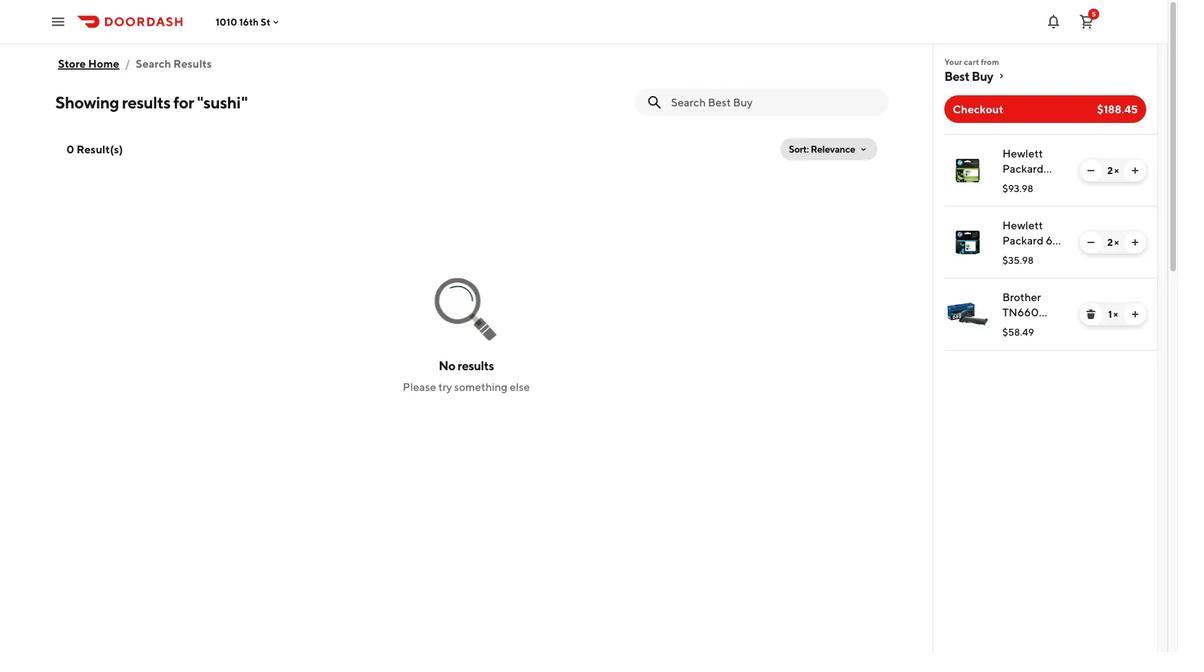 Task type: describe. For each thing, give the bounding box(es) containing it.
16th
[[239, 16, 259, 27]]

please try something else
[[403, 381, 530, 394]]

0 result(s)
[[66, 143, 123, 156]]

results
[[173, 57, 212, 70]]

search
[[136, 57, 171, 70]]

showing
[[55, 92, 119, 112]]

$188.45
[[1098, 103, 1138, 116]]

add one to cart image for 1 ×
[[1130, 309, 1141, 320]]

relevance
[[811, 144, 856, 155]]

sort: relevance button
[[781, 138, 878, 160]]

hewlett packard high-yield 910xl black ink cartridge image
[[948, 150, 989, 192]]

something
[[454, 381, 508, 394]]

Search Best Buy search field
[[671, 95, 878, 110]]

brother tn660 high-yield black toner cartridge image
[[948, 294, 989, 335]]

buy
[[972, 68, 994, 83]]

× for $35.98
[[1115, 237, 1119, 248]]

store home / search results
[[58, 57, 212, 70]]

1 ×
[[1109, 309, 1118, 320]]

1010
[[216, 16, 237, 27]]

best
[[945, 68, 970, 83]]

showing results for "sushi"
[[55, 92, 248, 112]]

0
[[66, 143, 74, 156]]

remove one from cart image for $93.98
[[1086, 165, 1097, 176]]

best buy link
[[945, 68, 1147, 84]]

from
[[981, 57, 1000, 66]]

2 × for $35.98
[[1108, 237, 1119, 248]]

sort:
[[789, 144, 809, 155]]

5 button
[[1073, 8, 1101, 36]]

results for no
[[458, 358, 494, 373]]

1010 16th st button
[[216, 16, 282, 27]]

add one to cart image
[[1130, 237, 1141, 248]]

notification bell image
[[1046, 13, 1062, 30]]

st
[[261, 16, 271, 27]]

$93.98
[[1003, 183, 1034, 194]]

else
[[510, 381, 530, 394]]

result(s)
[[77, 143, 123, 156]]

open menu image
[[50, 13, 66, 30]]

remove item from cart image
[[1086, 309, 1097, 320]]

× for $58.49
[[1114, 309, 1118, 320]]

add one to cart image for 2 ×
[[1130, 165, 1141, 176]]

$35.98
[[1003, 255, 1034, 266]]



Task type: locate. For each thing, give the bounding box(es) containing it.
1 vertical spatial ×
[[1115, 237, 1119, 248]]

1 vertical spatial 2 ×
[[1108, 237, 1119, 248]]

0 vertical spatial 2
[[1108, 165, 1113, 176]]

results
[[122, 92, 171, 112], [458, 358, 494, 373]]

1 vertical spatial results
[[458, 358, 494, 373]]

/
[[125, 57, 130, 70]]

add one to cart image
[[1130, 165, 1141, 176], [1130, 309, 1141, 320]]

checkout
[[953, 103, 1004, 116]]

5
[[1092, 10, 1096, 18]]

store
[[58, 57, 86, 70]]

× right 1
[[1114, 309, 1118, 320]]

2 2 × from the top
[[1108, 237, 1119, 248]]

2 × for $93.98
[[1108, 165, 1119, 176]]

home
[[88, 57, 119, 70]]

2 remove one from cart image from the top
[[1086, 237, 1097, 248]]

hewlett packard 65 standard capacity black ink cartridge image
[[948, 222, 989, 264]]

× down $188.45 at the top of page
[[1115, 165, 1119, 176]]

please
[[403, 381, 436, 394]]

for
[[173, 92, 194, 112]]

2 ×
[[1108, 165, 1119, 176], [1108, 237, 1119, 248]]

2 for $93.98
[[1108, 165, 1113, 176]]

0 vertical spatial results
[[122, 92, 171, 112]]

your cart from
[[945, 57, 1000, 66]]

cart
[[964, 57, 980, 66]]

2 × down $188.45 at the top of page
[[1108, 165, 1119, 176]]

2 down $188.45 at the top of page
[[1108, 165, 1113, 176]]

$58.49
[[1003, 327, 1035, 338]]

sort: relevance
[[789, 144, 856, 155]]

1 vertical spatial remove one from cart image
[[1086, 237, 1097, 248]]

no search results image
[[432, 275, 501, 344]]

1 add one to cart image from the top
[[1130, 165, 1141, 176]]

1 remove one from cart image from the top
[[1086, 165, 1097, 176]]

add one to cart image down $188.45 at the top of page
[[1130, 165, 1141, 176]]

0 horizontal spatial results
[[122, 92, 171, 112]]

5 items, open order cart image
[[1079, 13, 1096, 30]]

×
[[1115, 165, 1119, 176], [1115, 237, 1119, 248], [1114, 309, 1118, 320]]

× left add one to cart icon
[[1115, 237, 1119, 248]]

1 2 × from the top
[[1108, 165, 1119, 176]]

0 vertical spatial remove one from cart image
[[1086, 165, 1097, 176]]

2 × left add one to cart icon
[[1108, 237, 1119, 248]]

2 for $35.98
[[1108, 237, 1113, 248]]

results left for
[[122, 92, 171, 112]]

"sushi"
[[197, 92, 248, 112]]

2 add one to cart image from the top
[[1130, 309, 1141, 320]]

× for $93.98
[[1115, 165, 1119, 176]]

try
[[439, 381, 452, 394]]

0 vertical spatial ×
[[1115, 165, 1119, 176]]

0 vertical spatial 2 ×
[[1108, 165, 1119, 176]]

results for showing
[[122, 92, 171, 112]]

2 2 from the top
[[1108, 237, 1113, 248]]

remove one from cart image for $35.98
[[1086, 237, 1097, 248]]

1 2 from the top
[[1108, 165, 1113, 176]]

1 horizontal spatial results
[[458, 358, 494, 373]]

1010 16th st
[[216, 16, 271, 27]]

remove one from cart image
[[1086, 165, 1097, 176], [1086, 237, 1097, 248]]

best buy
[[945, 68, 994, 83]]

2 vertical spatial ×
[[1114, 309, 1118, 320]]

2 left add one to cart icon
[[1108, 237, 1113, 248]]

store home link
[[58, 50, 119, 77]]

your
[[945, 57, 963, 66]]

list containing 2 ×
[[934, 134, 1158, 351]]

list
[[934, 134, 1158, 351]]

1 vertical spatial 2
[[1108, 237, 1113, 248]]

1
[[1109, 309, 1112, 320]]

no
[[439, 358, 456, 373]]

1 vertical spatial add one to cart image
[[1130, 309, 1141, 320]]

no results
[[439, 358, 494, 373]]

add one to cart image right 1 × on the right top of page
[[1130, 309, 1141, 320]]

results up the something
[[458, 358, 494, 373]]

2
[[1108, 165, 1113, 176], [1108, 237, 1113, 248]]

0 vertical spatial add one to cart image
[[1130, 165, 1141, 176]]



Task type: vqa. For each thing, say whether or not it's contained in the screenshot.
min corresponding to 28
no



